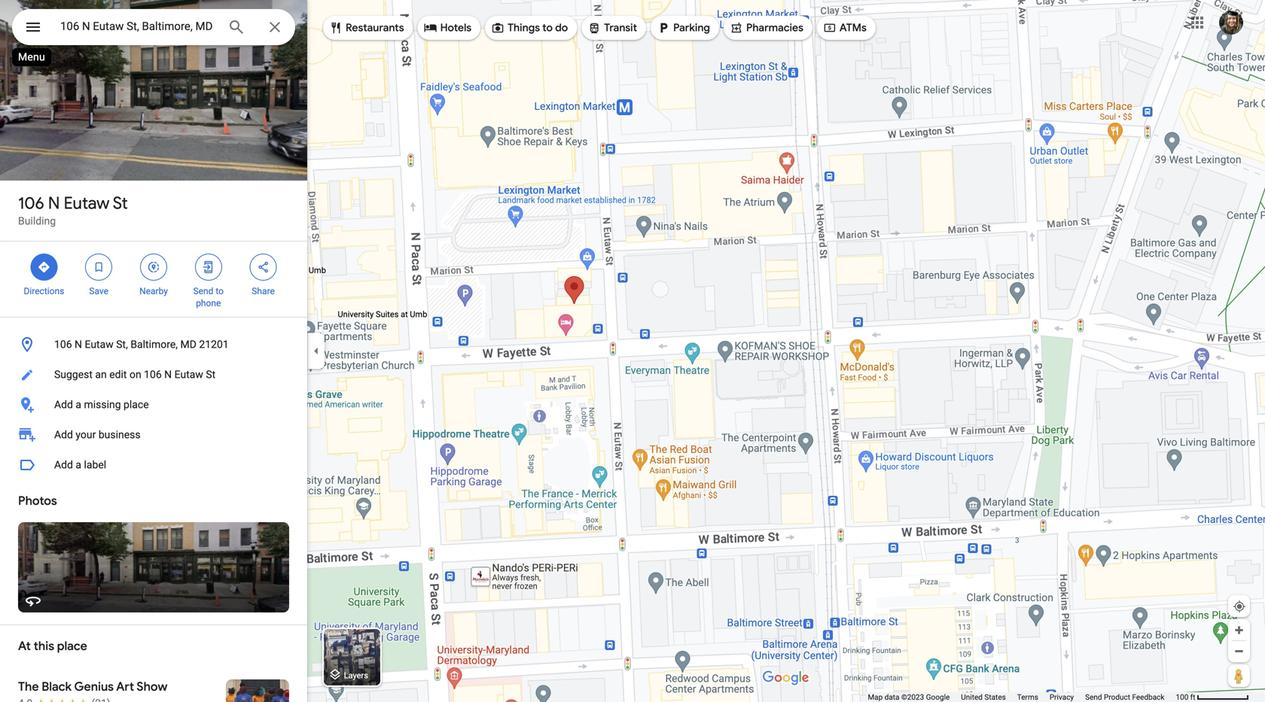 Task type: locate. For each thing, give the bounding box(es) containing it.
eutaw inside the 106 n eutaw st building
[[64, 193, 109, 214]]

from your device image
[[1233, 600, 1247, 614]]

n up building
[[48, 193, 60, 214]]

send inside send to phone
[[193, 286, 214, 297]]

1 horizontal spatial place
[[124, 399, 149, 411]]

a for missing
[[76, 399, 81, 411]]

map
[[868, 693, 883, 702]]

0 vertical spatial st
[[113, 193, 128, 214]]

privacy button
[[1050, 693, 1074, 703]]

send up the phone at the left of page
[[193, 286, 214, 297]]

1 vertical spatial to
[[216, 286, 224, 297]]

add a label button
[[0, 450, 307, 481]]

1 vertical spatial send
[[1086, 693, 1103, 702]]

1 add from the top
[[54, 399, 73, 411]]

atms
[[840, 21, 867, 35]]

phone
[[196, 298, 221, 309]]

product
[[1104, 693, 1131, 702]]

to left do
[[543, 21, 553, 35]]

place inside button
[[124, 399, 149, 411]]

to
[[543, 21, 553, 35], [216, 286, 224, 297]]


[[37, 259, 51, 276]]

place
[[124, 399, 149, 411], [57, 639, 87, 655]]

eutaw left 'st,'
[[85, 339, 114, 351]]

n up suggest
[[75, 339, 82, 351]]

add a label
[[54, 459, 106, 472]]

business
[[99, 429, 141, 441]]

0 vertical spatial eutaw
[[64, 193, 109, 214]]

data
[[885, 693, 900, 702]]

an
[[95, 369, 107, 381]]

 restaurants
[[329, 20, 404, 36]]


[[491, 20, 505, 36]]

 parking
[[657, 20, 710, 36]]

1 vertical spatial add
[[54, 429, 73, 441]]

n for st,
[[75, 339, 82, 351]]

0 horizontal spatial st
[[113, 193, 128, 214]]


[[588, 20, 601, 36]]

send inside "send product feedback" button
[[1086, 693, 1103, 702]]

1 a from the top
[[76, 399, 81, 411]]

1 vertical spatial st
[[206, 369, 216, 381]]

1 vertical spatial eutaw
[[85, 339, 114, 351]]

©2023
[[902, 693, 925, 702]]

106 right on
[[144, 369, 162, 381]]

100
[[1176, 693, 1189, 702]]

st inside the 106 n eutaw st building
[[113, 193, 128, 214]]

2 vertical spatial add
[[54, 459, 73, 472]]

eutaw
[[64, 193, 109, 214], [85, 339, 114, 351], [174, 369, 203, 381]]

this
[[34, 639, 54, 655]]

footer
[[868, 693, 1176, 703]]

 things to do
[[491, 20, 568, 36]]

0 horizontal spatial send
[[193, 286, 214, 297]]

add left your at the bottom left of the page
[[54, 429, 73, 441]]

add for add your business
[[54, 429, 73, 441]]

106 N Eutaw St, Baltimore, MD 21201 field
[[12, 9, 295, 45]]


[[424, 20, 437, 36]]

place down on
[[124, 399, 149, 411]]


[[823, 20, 837, 36]]

 atms
[[823, 20, 867, 36]]

0 vertical spatial add
[[54, 399, 73, 411]]

at
[[18, 639, 31, 655]]

106 inside the 106 n eutaw st building
[[18, 193, 44, 214]]

a
[[76, 399, 81, 411], [76, 459, 81, 472]]

terms button
[[1018, 693, 1039, 703]]

eutaw down md
[[174, 369, 203, 381]]

0 vertical spatial 106
[[18, 193, 44, 214]]

0 horizontal spatial 106
[[18, 193, 44, 214]]

0 vertical spatial n
[[48, 193, 60, 214]]

send for send to phone
[[193, 286, 214, 297]]

a inside add a missing place button
[[76, 399, 81, 411]]

hotels
[[440, 21, 472, 35]]

a left missing
[[76, 399, 81, 411]]

1 horizontal spatial to
[[543, 21, 553, 35]]

save
[[89, 286, 108, 297]]

0 vertical spatial send
[[193, 286, 214, 297]]

1 vertical spatial n
[[75, 339, 82, 351]]

a left label
[[76, 459, 81, 472]]

united states button
[[961, 693, 1006, 703]]


[[92, 259, 106, 276]]

 hotels
[[424, 20, 472, 36]]

1 horizontal spatial 106
[[54, 339, 72, 351]]


[[24, 16, 42, 38]]

0 vertical spatial a
[[76, 399, 81, 411]]

directions
[[24, 286, 64, 297]]

0 horizontal spatial place
[[57, 639, 87, 655]]

a inside add a label button
[[76, 459, 81, 472]]


[[657, 20, 671, 36]]

zoom out image
[[1234, 646, 1245, 658]]

send
[[193, 286, 214, 297], [1086, 693, 1103, 702]]

3 add from the top
[[54, 459, 73, 472]]

footer inside google maps element
[[868, 693, 1176, 703]]

add for add a label
[[54, 459, 73, 472]]

do
[[555, 21, 568, 35]]

the black genius art show
[[18, 680, 167, 695]]

none field inside 106 n eutaw st, baltimore, md 21201 field
[[60, 17, 215, 35]]

 button
[[12, 9, 54, 48]]

1 horizontal spatial send
[[1086, 693, 1103, 702]]

footer containing map data ©2023 google
[[868, 693, 1176, 703]]

send left product
[[1086, 693, 1103, 702]]

n inside the 106 n eutaw st building
[[48, 193, 60, 214]]

1 vertical spatial 106
[[54, 339, 72, 351]]

2 vertical spatial 106
[[144, 369, 162, 381]]

place right "this"
[[57, 639, 87, 655]]

None field
[[60, 17, 215, 35]]

st inside suggest an edit on 106 n eutaw st button
[[206, 369, 216, 381]]

0 horizontal spatial n
[[48, 193, 60, 214]]

st
[[113, 193, 128, 214], [206, 369, 216, 381]]

0 vertical spatial place
[[124, 399, 149, 411]]

106 for st
[[18, 193, 44, 214]]

a for label
[[76, 459, 81, 472]]

photos
[[18, 494, 57, 509]]

1 vertical spatial a
[[76, 459, 81, 472]]

106 up suggest
[[54, 339, 72, 351]]

to up the phone at the left of page
[[216, 286, 224, 297]]

the
[[18, 680, 39, 695]]

the black genius art show link
[[0, 668, 307, 703]]

add your business link
[[0, 420, 307, 450]]

add down suggest
[[54, 399, 73, 411]]

100 ft
[[1176, 693, 1196, 702]]

n
[[48, 193, 60, 214], [75, 339, 82, 351], [164, 369, 172, 381]]

106 up building
[[18, 193, 44, 214]]

2 vertical spatial n
[[164, 369, 172, 381]]


[[329, 20, 343, 36]]

eutaw up  on the left of page
[[64, 193, 109, 214]]

106 n eutaw st building
[[18, 193, 128, 228]]

106
[[18, 193, 44, 214], [54, 339, 72, 351], [144, 369, 162, 381]]

1 horizontal spatial n
[[75, 339, 82, 351]]

missing
[[84, 399, 121, 411]]

add
[[54, 399, 73, 411], [54, 429, 73, 441], [54, 459, 73, 472]]

google account: giulia masi  
(giulia.masi@adept.ai) image
[[1220, 11, 1244, 35]]

show street view coverage image
[[1229, 665, 1251, 688]]

add left label
[[54, 459, 73, 472]]

0 vertical spatial to
[[543, 21, 553, 35]]

0 horizontal spatial to
[[216, 286, 224, 297]]

art
[[116, 680, 134, 695]]

1 horizontal spatial st
[[206, 369, 216, 381]]

n right on
[[164, 369, 172, 381]]

2 a from the top
[[76, 459, 81, 472]]

feedback
[[1133, 693, 1165, 702]]

2 add from the top
[[54, 429, 73, 441]]

 search field
[[12, 9, 295, 48]]



Task type: describe. For each thing, give the bounding box(es) containing it.
show
[[137, 680, 167, 695]]

pharmacies
[[747, 21, 804, 35]]

to inside  things to do
[[543, 21, 553, 35]]

106 for st,
[[54, 339, 72, 351]]

collapse side panel image
[[308, 343, 325, 360]]

suggest an edit on 106 n eutaw st button
[[0, 360, 307, 390]]

suggest an edit on 106 n eutaw st
[[54, 369, 216, 381]]

suggest
[[54, 369, 93, 381]]

 transit
[[588, 20, 637, 36]]

transit
[[604, 21, 637, 35]]

building
[[18, 215, 56, 228]]

1 vertical spatial place
[[57, 639, 87, 655]]

united
[[961, 693, 983, 702]]

ft
[[1191, 693, 1196, 702]]

actions for 106 n eutaw st region
[[0, 242, 307, 317]]

united states
[[961, 693, 1006, 702]]

21201
[[199, 339, 229, 351]]

add for add a missing place
[[54, 399, 73, 411]]

your
[[76, 429, 96, 441]]

privacy
[[1050, 693, 1074, 702]]

terms
[[1018, 693, 1039, 702]]


[[147, 259, 160, 276]]

restaurants
[[346, 21, 404, 35]]

share
[[252, 286, 275, 297]]


[[730, 20, 744, 36]]

2 vertical spatial eutaw
[[174, 369, 203, 381]]

label
[[84, 459, 106, 472]]

106 n eutaw st, baltimore, md 21201
[[54, 339, 229, 351]]

106 n eutaw st main content
[[0, 0, 307, 703]]

states
[[985, 693, 1006, 702]]

zoom in image
[[1234, 625, 1245, 637]]

genius
[[74, 680, 114, 695]]

n for st
[[48, 193, 60, 214]]

add your business
[[54, 429, 141, 441]]

nearby
[[139, 286, 168, 297]]

 pharmacies
[[730, 20, 804, 36]]

layers
[[344, 671, 368, 681]]

send product feedback
[[1086, 693, 1165, 702]]

add a missing place
[[54, 399, 149, 411]]

eutaw for st,
[[85, 339, 114, 351]]

send for send product feedback
[[1086, 693, 1103, 702]]

send product feedback button
[[1086, 693, 1165, 703]]

4.9 stars 21 reviews image
[[18, 697, 111, 703]]

black
[[42, 680, 72, 695]]

100 ft button
[[1176, 693, 1250, 702]]

st,
[[116, 339, 128, 351]]


[[202, 259, 215, 276]]

google maps element
[[0, 0, 1266, 703]]

map data ©2023 google
[[868, 693, 950, 702]]

2 horizontal spatial 106
[[144, 369, 162, 381]]

2 horizontal spatial n
[[164, 369, 172, 381]]

send to phone
[[193, 286, 224, 309]]

md
[[180, 339, 197, 351]]

to inside send to phone
[[216, 286, 224, 297]]


[[257, 259, 270, 276]]

things
[[508, 21, 540, 35]]

google
[[926, 693, 950, 702]]

baltimore,
[[131, 339, 178, 351]]

edit
[[109, 369, 127, 381]]

on
[[130, 369, 141, 381]]

add a missing place button
[[0, 390, 307, 420]]

106 n eutaw st, baltimore, md 21201 button
[[0, 330, 307, 360]]

eutaw for st
[[64, 193, 109, 214]]

parking
[[674, 21, 710, 35]]

at this place
[[18, 639, 87, 655]]



Task type: vqa. For each thing, say whether or not it's contained in the screenshot.
the Eutaw
yes



